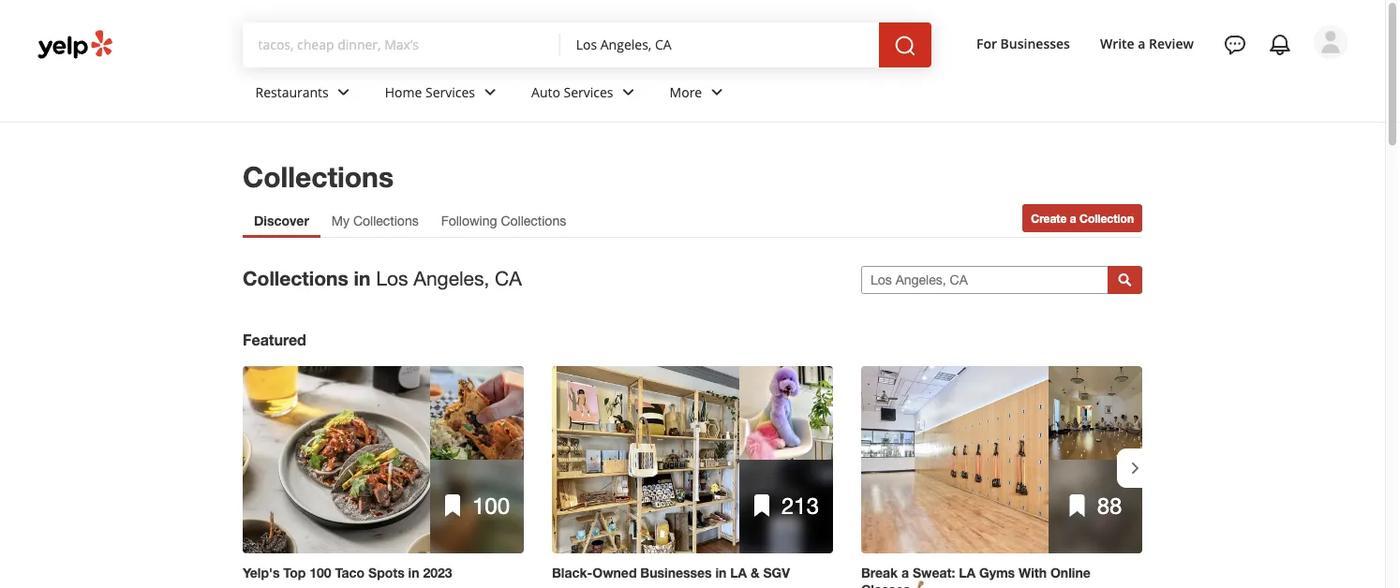Task type: vqa. For each thing, say whether or not it's contained in the screenshot.
the of
no



Task type: locate. For each thing, give the bounding box(es) containing it.
in left '2023'
[[408, 566, 420, 581]]

2023
[[423, 566, 452, 581]]

1 services from the left
[[426, 83, 475, 101]]

a right write
[[1138, 34, 1146, 52]]

0 horizontal spatial la
[[731, 566, 747, 581]]

tab list containing discover
[[243, 204, 578, 238]]

a right 'create'
[[1071, 212, 1077, 225]]

2 services from the left
[[564, 83, 614, 101]]

  text field
[[576, 35, 864, 55]]

24 chevron down v2 image inside the home services link
[[479, 81, 502, 104]]

a inside break a sweat: la gyms with online classes 💪🏽
[[902, 566, 910, 581]]

24 chevron down v2 image right restaurants
[[333, 81, 355, 104]]

2 horizontal spatial 24 chevron down v2 image
[[706, 81, 729, 104]]

24 chevron down v2 image inside restaurants link
[[333, 81, 355, 104]]

collections right my
[[353, 213, 419, 229]]

88 link
[[862, 367, 1143, 554]]

1 horizontal spatial 100
[[473, 493, 510, 519]]

my
[[332, 213, 350, 229]]

a up classes
[[902, 566, 910, 581]]

sgv
[[764, 566, 790, 581]]

los
[[376, 267, 408, 290]]

24 chevron down v2 image right more
[[706, 81, 729, 104]]

a inside button
[[1071, 212, 1077, 225]]

tab list
[[243, 204, 578, 238]]

in left the "&"
[[716, 566, 727, 581]]

create a collection
[[1032, 212, 1134, 225]]

greg r. image
[[1314, 25, 1348, 59]]

angeles,
[[414, 267, 490, 290]]

businesses
[[1001, 34, 1071, 52], [641, 566, 712, 581]]

in left los
[[354, 267, 371, 290]]

notifications image
[[1269, 34, 1292, 56], [1269, 34, 1292, 56]]

2 horizontal spatial a
[[1138, 34, 1146, 52]]

1 horizontal spatial businesses
[[1001, 34, 1071, 52]]

24 chevron down v2 image inside more link
[[706, 81, 729, 104]]

0 horizontal spatial a
[[902, 566, 910, 581]]

auto
[[532, 83, 561, 101]]

top
[[283, 566, 306, 581]]

2 24 chevron down v2 image from the left
[[479, 81, 502, 104]]

1 vertical spatial a
[[1071, 212, 1077, 225]]

213
[[782, 493, 819, 519]]

2 la from the left
[[959, 566, 976, 581]]

more
[[670, 83, 702, 101]]

break
[[862, 566, 898, 581]]

a for create
[[1071, 212, 1077, 225]]

1 vertical spatial businesses
[[641, 566, 712, 581]]

24 chevron down v2 image for more
[[706, 81, 729, 104]]

auto services
[[532, 83, 614, 101]]

services right home
[[426, 83, 475, 101]]

1 vertical spatial 100
[[310, 566, 332, 581]]

with
[[1019, 566, 1047, 581]]

la left the "&"
[[731, 566, 747, 581]]

messages image
[[1224, 34, 1247, 56], [1224, 34, 1247, 56]]

0 horizontal spatial services
[[426, 83, 475, 101]]

collections
[[243, 159, 394, 193], [353, 213, 419, 229], [501, 213, 566, 229], [243, 267, 348, 290]]

yelp's top 100 taco spots in 2023
[[243, 566, 452, 581]]

2 horizontal spatial in
[[716, 566, 727, 581]]

businesses right for
[[1001, 34, 1071, 52]]

100 link
[[243, 367, 524, 554]]

collections in los angeles, ca
[[243, 267, 522, 290]]

0 vertical spatial a
[[1138, 34, 1146, 52]]

address, neighborhood, city, state or zip text field
[[576, 35, 864, 53]]

discover
[[254, 213, 309, 229]]

la inside break a sweat: la gyms with online classes 💪🏽
[[959, 566, 976, 581]]

services
[[426, 83, 475, 101], [564, 83, 614, 101]]

2 vertical spatial a
[[902, 566, 910, 581]]

None search field
[[243, 23, 954, 68]]

search image
[[894, 35, 917, 57], [894, 35, 917, 57]]

a
[[1138, 34, 1146, 52], [1071, 212, 1077, 225], [902, 566, 910, 581]]

services for auto services
[[564, 83, 614, 101]]

0 vertical spatial 100
[[473, 493, 510, 519]]

88
[[1098, 493, 1123, 519]]

1 24 chevron down v2 image from the left
[[333, 81, 355, 104]]

businesses right owned
[[641, 566, 712, 581]]

yelp's
[[243, 566, 280, 581]]

taco
[[335, 566, 365, 581]]

in
[[354, 267, 371, 290], [408, 566, 420, 581], [716, 566, 727, 581]]

1 horizontal spatial services
[[564, 83, 614, 101]]

0 vertical spatial businesses
[[1001, 34, 1071, 52]]

services left 24 chevron down v2 image
[[564, 83, 614, 101]]

my collections link
[[321, 204, 430, 238]]

1 horizontal spatial la
[[959, 566, 976, 581]]

100
[[473, 493, 510, 519], [310, 566, 332, 581]]

24 chevron down v2 image
[[333, 81, 355, 104], [479, 81, 502, 104], [706, 81, 729, 104]]

gyms
[[980, 566, 1015, 581]]

24 chevron down v2 image left auto
[[479, 81, 502, 104]]

1 horizontal spatial 24 chevron down v2 image
[[479, 81, 502, 104]]

black-owned businesses in la & sgv link
[[552, 565, 833, 582]]

la
[[731, 566, 747, 581], [959, 566, 976, 581]]

24 chevron down v2 image for home services
[[479, 81, 502, 104]]

ca
[[495, 267, 522, 290]]

restaurants
[[255, 83, 329, 101]]

black-
[[552, 566, 593, 581]]

0 horizontal spatial 24 chevron down v2 image
[[333, 81, 355, 104]]

3 24 chevron down v2 image from the left
[[706, 81, 729, 104]]

1 horizontal spatial a
[[1071, 212, 1077, 225]]

create a collection button
[[1023, 204, 1143, 233]]

la left gyms
[[959, 566, 976, 581]]

write a review
[[1101, 34, 1194, 52]]



Task type: describe. For each thing, give the bounding box(es) containing it.
&
[[751, 566, 760, 581]]

24 chevron down v2 image for restaurants
[[333, 81, 355, 104]]

following collections
[[441, 213, 566, 229]]

break a sweat: la gyms with online classes 💪🏽 link
[[862, 565, 1143, 589]]

for businesses
[[977, 34, 1071, 52]]

for
[[977, 34, 998, 52]]

a for write
[[1138, 34, 1146, 52]]

owned
[[593, 566, 637, 581]]

1 la from the left
[[731, 566, 747, 581]]

review
[[1150, 34, 1194, 52]]

home services link
[[370, 68, 517, 122]]

following
[[441, 213, 497, 229]]

💪🏽
[[915, 583, 928, 589]]

tacos, cheap dinner, Max's text field
[[258, 35, 546, 53]]

24 chevron down v2 image
[[617, 81, 640, 104]]

Los Angeles, CA text field
[[862, 266, 1109, 294]]

home services
[[385, 83, 475, 101]]

write
[[1101, 34, 1135, 52]]

following collections link
[[430, 204, 578, 238]]

more link
[[655, 68, 744, 122]]

spots
[[369, 566, 405, 581]]

write a review link
[[1093, 26, 1202, 60]]

break a sweat: la gyms with online classes 💪🏽
[[862, 566, 1091, 589]]

collection
[[1080, 212, 1134, 225]]

services for home services
[[426, 83, 475, 101]]

create
[[1032, 212, 1067, 225]]

collections up my
[[243, 159, 394, 193]]

sweat:
[[913, 566, 956, 581]]

collections down discover link
[[243, 267, 348, 290]]

0 horizontal spatial businesses
[[641, 566, 712, 581]]

featured
[[243, 331, 306, 349]]

0 horizontal spatial in
[[354, 267, 371, 290]]

for businesses link
[[969, 26, 1078, 60]]

online
[[1051, 566, 1091, 581]]

a for break
[[902, 566, 910, 581]]

classes
[[862, 583, 911, 589]]

restaurants link
[[240, 68, 370, 122]]

1 horizontal spatial in
[[408, 566, 420, 581]]

auto services link
[[517, 68, 655, 122]]

0 horizontal spatial 100
[[310, 566, 332, 581]]

my collections
[[332, 213, 419, 229]]

home
[[385, 83, 422, 101]]

  text field
[[258, 35, 546, 55]]

213 link
[[552, 367, 833, 554]]

yelp's top 100 taco spots in 2023 link
[[243, 565, 524, 582]]

discover link
[[243, 204, 321, 238]]

collections up ca
[[501, 213, 566, 229]]

black-owned businesses in la & sgv
[[552, 566, 790, 581]]



